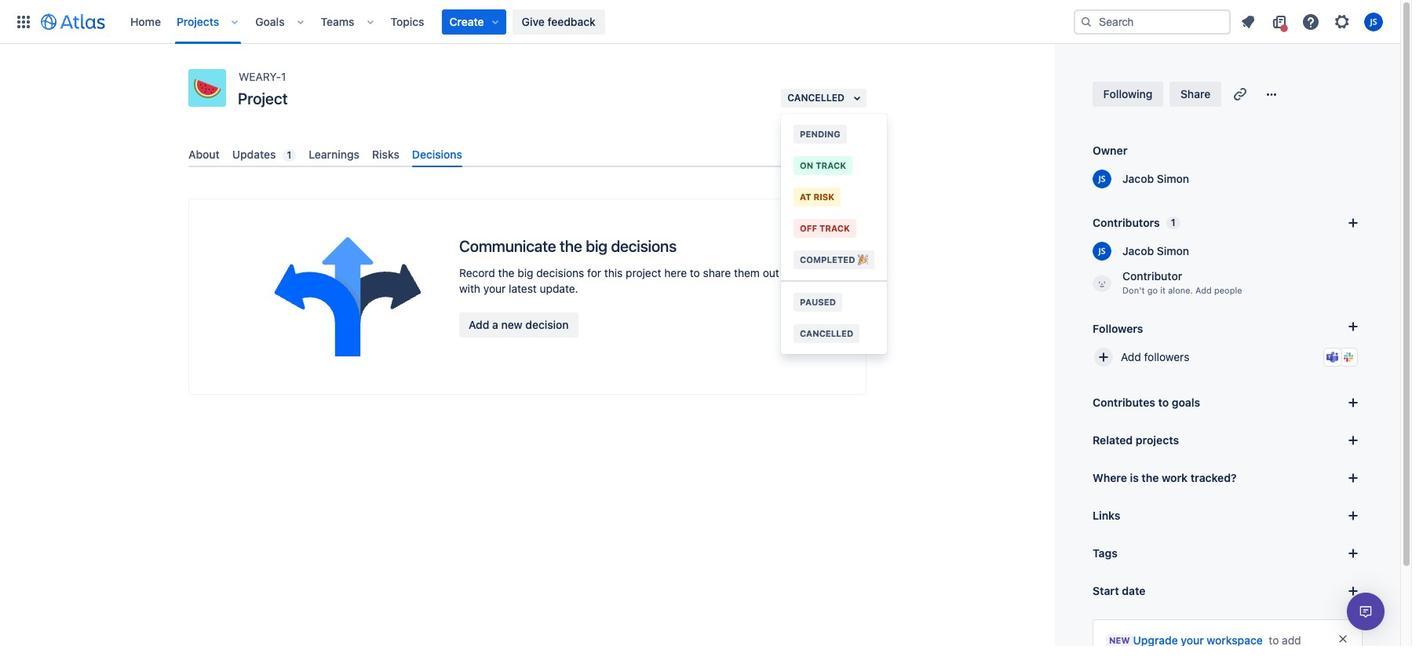Task type: vqa. For each thing, say whether or not it's contained in the screenshot.
a
yes



Task type: locate. For each thing, give the bounding box(es) containing it.
cancelled down "paused" button
[[800, 328, 854, 339]]

to inside record the big decisions for this project here to share them out with your latest update.
[[690, 266, 700, 280]]

projects link
[[172, 9, 224, 34]]

0 vertical spatial cancelled
[[788, 92, 845, 104]]

add tag image
[[1345, 544, 1363, 563]]

jacob simon link for jacob simon popup button
[[1114, 171, 1190, 187]]

jacob simon link inside dropdown button
[[1114, 243, 1190, 259]]

0 vertical spatial the
[[560, 237, 583, 255]]

0 vertical spatial big
[[586, 237, 608, 255]]

add
[[1196, 285, 1213, 295], [469, 318, 490, 332], [1122, 350, 1142, 364]]

jacob simon link inside popup button
[[1114, 171, 1190, 187]]

jacob
[[1123, 172, 1155, 185], [1123, 244, 1155, 258]]

simon
[[1157, 172, 1190, 185], [1157, 244, 1190, 258]]

jacob simon for jacob simon dropdown button
[[1123, 244, 1190, 258]]

msteams logo showing  channels are connected to this project image
[[1327, 351, 1340, 364]]

track for off track
[[820, 223, 850, 233]]

0 vertical spatial track
[[816, 160, 847, 170]]

the up your
[[498, 266, 515, 280]]

menu
[[781, 114, 888, 354]]

updates
[[232, 148, 276, 161]]

jacob down owner on the right of page
[[1123, 172, 1155, 185]]

give feedback
[[522, 15, 596, 28]]

add right alone.
[[1196, 285, 1213, 295]]

1 horizontal spatial the
[[560, 237, 583, 255]]

weary-1 project
[[238, 70, 288, 108]]

don't
[[1123, 285, 1146, 295]]

simon inside popup button
[[1157, 172, 1190, 185]]

jacob simon button
[[1093, 170, 1190, 188]]

Search field
[[1074, 9, 1232, 34]]

0 horizontal spatial add
[[469, 318, 490, 332]]

1 vertical spatial jacob
[[1123, 244, 1155, 258]]

contributors
[[1093, 216, 1161, 229]]

0 vertical spatial jacob simon
[[1123, 172, 1190, 185]]

1 up jacob simon dropdown button
[[1172, 217, 1176, 229]]

2 horizontal spatial add
[[1196, 285, 1213, 295]]

1 vertical spatial jacob simon link
[[1114, 243, 1190, 259]]

1
[[281, 70, 286, 83], [287, 149, 292, 161], [1172, 217, 1176, 229]]

2 horizontal spatial 1
[[1172, 217, 1176, 229]]

where is the work tracked?
[[1093, 471, 1237, 485]]

create button
[[442, 9, 506, 34]]

work
[[1162, 471, 1188, 485]]

account image
[[1365, 12, 1384, 31]]

1 vertical spatial track
[[820, 223, 850, 233]]

decisions up project
[[611, 237, 677, 255]]

2 group from the top
[[781, 280, 888, 354]]

1 right updates
[[287, 149, 292, 161]]

2 vertical spatial add
[[1122, 350, 1142, 364]]

big up for
[[586, 237, 608, 255]]

group containing pending
[[781, 114, 888, 280]]

jacob simon link for jacob simon dropdown button
[[1114, 243, 1190, 259]]

0 horizontal spatial 1
[[281, 70, 286, 83]]

jacob up contributor
[[1123, 244, 1155, 258]]

add inside button
[[469, 318, 490, 332]]

2 simon from the top
[[1157, 244, 1190, 258]]

2 jacob from the top
[[1123, 244, 1155, 258]]

1 vertical spatial cancelled
[[800, 328, 854, 339]]

big inside record the big decisions for this project here to share them out with your latest update.
[[518, 266, 534, 280]]

big for communicate
[[586, 237, 608, 255]]

weary-
[[239, 70, 281, 83]]

menu containing pending
[[781, 114, 888, 354]]

switch to... image
[[14, 12, 33, 31]]

jacob inside dropdown button
[[1123, 244, 1155, 258]]

decisions inside record the big decisions for this project here to share them out with your latest update.
[[537, 266, 585, 280]]

the for communicate
[[560, 237, 583, 255]]

create
[[450, 15, 484, 28]]

0 vertical spatial jacob simon link
[[1114, 171, 1190, 187]]

1 horizontal spatial to
[[1159, 396, 1170, 409]]

the up update.
[[560, 237, 583, 255]]

topics
[[391, 15, 425, 28]]

latest
[[509, 282, 537, 295]]

0 vertical spatial decisions
[[611, 237, 677, 255]]

track for on track
[[816, 160, 847, 170]]

your
[[484, 282, 506, 295]]

add inside button
[[1122, 350, 1142, 364]]

jacob simon link up contributor
[[1114, 243, 1190, 259]]

jacob simon for jacob simon popup button
[[1123, 172, 1190, 185]]

2 vertical spatial 1
[[1172, 217, 1176, 229]]

track
[[816, 160, 847, 170], [820, 223, 850, 233]]

big
[[586, 237, 608, 255], [518, 266, 534, 280]]

people
[[1215, 285, 1243, 295]]

0 vertical spatial 1
[[281, 70, 286, 83]]

1 jacob simon link from the top
[[1114, 171, 1190, 187]]

on track button
[[781, 150, 888, 181]]

1 vertical spatial cancelled button
[[781, 318, 888, 350]]

them
[[734, 266, 760, 280]]

track inside button
[[816, 160, 847, 170]]

2 horizontal spatial the
[[1142, 471, 1160, 485]]

1 vertical spatial 1
[[287, 149, 292, 161]]

record
[[459, 266, 495, 280]]

teams
[[321, 15, 355, 28]]

projects
[[177, 15, 219, 28]]

big up the latest
[[518, 266, 534, 280]]

cancelled button down paused
[[781, 318, 888, 350]]

1 group from the top
[[781, 114, 888, 280]]

add goals image
[[1345, 393, 1363, 412]]

cancelled
[[788, 92, 845, 104], [800, 328, 854, 339]]

group containing paused
[[781, 280, 888, 354]]

this
[[605, 266, 623, 280]]

related
[[1093, 434, 1134, 447]]

1 up project
[[281, 70, 286, 83]]

1 horizontal spatial big
[[586, 237, 608, 255]]

0 vertical spatial to
[[690, 266, 700, 280]]

0 horizontal spatial the
[[498, 266, 515, 280]]

the right is
[[1142, 471, 1160, 485]]

2 jacob simon from the top
[[1123, 244, 1190, 258]]

track right off
[[820, 223, 850, 233]]

simon up contributors
[[1157, 172, 1190, 185]]

1 horizontal spatial 1
[[287, 149, 292, 161]]

1 inside tab list
[[287, 149, 292, 161]]

add for add followers
[[1122, 350, 1142, 364]]

1 horizontal spatial add
[[1122, 350, 1142, 364]]

decisions up update.
[[537, 266, 585, 280]]

at risk
[[800, 192, 835, 202]]

jacob simon inside jacob simon popup button
[[1123, 172, 1190, 185]]

add work tracking links image
[[1345, 469, 1363, 488]]

jacob inside popup button
[[1123, 172, 1155, 185]]

jacob simon up contributors
[[1123, 172, 1190, 185]]

1 vertical spatial simon
[[1157, 244, 1190, 258]]

the inside record the big decisions for this project here to share them out with your latest update.
[[498, 266, 515, 280]]

following
[[1104, 87, 1153, 101]]

add related project image
[[1345, 431, 1363, 450]]

the for record
[[498, 266, 515, 280]]

1 vertical spatial jacob simon
[[1123, 244, 1190, 258]]

group
[[781, 114, 888, 280], [781, 280, 888, 354]]

to
[[690, 266, 700, 280], [1159, 396, 1170, 409]]

contributes to goals
[[1093, 396, 1201, 409]]

simon inside dropdown button
[[1157, 244, 1190, 258]]

tab list
[[182, 141, 873, 167]]

0 horizontal spatial big
[[518, 266, 534, 280]]

owner
[[1093, 144, 1128, 157]]

track right on
[[816, 160, 847, 170]]

jacob for jacob simon dropdown button
[[1123, 244, 1155, 258]]

communicate the big decisions
[[459, 237, 677, 255]]

jacob simon
[[1123, 172, 1190, 185], [1123, 244, 1190, 258]]

1 simon from the top
[[1157, 172, 1190, 185]]

to right here
[[690, 266, 700, 280]]

close banner image
[[1338, 633, 1350, 646]]

1 jacob simon from the top
[[1123, 172, 1190, 185]]

add link image
[[1345, 507, 1363, 525]]

add left a
[[469, 318, 490, 332]]

1 jacob from the top
[[1123, 172, 1155, 185]]

add a new decision
[[469, 318, 569, 332]]

add team or contributors image
[[1345, 214, 1363, 232]]

0 vertical spatial cancelled button
[[782, 89, 867, 108]]

add right "add follower" icon in the right bottom of the page
[[1122, 350, 1142, 364]]

1 horizontal spatial decisions
[[611, 237, 677, 255]]

the
[[560, 237, 583, 255], [498, 266, 515, 280], [1142, 471, 1160, 485]]

banner
[[0, 0, 1401, 44]]

0 horizontal spatial to
[[690, 266, 700, 280]]

jacob simon inside jacob simon dropdown button
[[1123, 244, 1190, 258]]

feedback
[[548, 15, 596, 28]]

off
[[800, 223, 818, 233]]

here
[[665, 266, 687, 280]]

track inside button
[[820, 223, 850, 233]]

paused button
[[781, 287, 888, 318]]

jacob simon link down owner on the right of page
[[1114, 171, 1190, 187]]

cancelled up "pending"
[[788, 92, 845, 104]]

to left goals
[[1159, 396, 1170, 409]]

add follower image
[[1095, 348, 1114, 367]]

0 horizontal spatial decisions
[[537, 266, 585, 280]]

decisions for communicate the big decisions
[[611, 237, 677, 255]]

contributor
[[1123, 269, 1183, 283]]

learnings
[[309, 148, 360, 161]]

following button
[[1093, 82, 1164, 107]]

1 vertical spatial the
[[498, 266, 515, 280]]

settings image
[[1334, 12, 1352, 31]]

contributes
[[1093, 396, 1156, 409]]

jacob simon up contributor
[[1123, 244, 1190, 258]]

simon for jacob simon link within the popup button
[[1157, 172, 1190, 185]]

2 jacob simon link from the top
[[1114, 243, 1190, 259]]

1 inside weary-1 project
[[281, 70, 286, 83]]

decisions
[[611, 237, 677, 255], [537, 266, 585, 280]]

1 vertical spatial big
[[518, 266, 534, 280]]

1 vertical spatial add
[[469, 318, 490, 332]]

simon up contributor
[[1157, 244, 1190, 258]]

1 cancelled button from the top
[[782, 89, 867, 108]]

completed 🎉
[[800, 254, 869, 265]]

0 vertical spatial simon
[[1157, 172, 1190, 185]]

0 vertical spatial add
[[1196, 285, 1213, 295]]

at risk button
[[781, 181, 888, 213]]

followers
[[1093, 322, 1144, 335]]

1 vertical spatial decisions
[[537, 266, 585, 280]]

add inside "contributor don't go it alone. add people"
[[1196, 285, 1213, 295]]

cancelled button
[[782, 89, 867, 108], [781, 318, 888, 350]]

completed
[[800, 254, 856, 265]]

0 vertical spatial jacob
[[1123, 172, 1155, 185]]

cancelled button up "pending"
[[782, 89, 867, 108]]



Task type: describe. For each thing, give the bounding box(es) containing it.
start
[[1093, 584, 1120, 598]]

notifications image
[[1239, 12, 1258, 31]]

contributor don't go it alone. add people
[[1123, 269, 1243, 295]]

go
[[1148, 285, 1158, 295]]

big for record
[[518, 266, 534, 280]]

risks
[[372, 148, 400, 161]]

goals
[[255, 15, 285, 28]]

help image
[[1302, 12, 1321, 31]]

pending
[[800, 129, 841, 139]]

banner containing home
[[0, 0, 1401, 44]]

jacob simon button
[[1093, 242, 1190, 261]]

followers
[[1145, 350, 1190, 364]]

record the big decisions for this project here to share them out with your latest update.
[[459, 266, 780, 295]]

open intercom messenger image
[[1357, 602, 1376, 621]]

set start date image
[[1345, 582, 1363, 601]]

new
[[1110, 635, 1131, 646]]

start date
[[1093, 584, 1146, 598]]

goals link
[[251, 9, 290, 34]]

pending button
[[781, 119, 888, 150]]

add a new decision button
[[459, 313, 579, 338]]

project
[[238, 90, 288, 108]]

links
[[1093, 509, 1121, 522]]

weary-1 link
[[239, 69, 286, 85]]

tracked?
[[1191, 471, 1237, 485]]

share
[[703, 266, 731, 280]]

add a follower image
[[1345, 317, 1363, 336]]

1 vertical spatial to
[[1159, 396, 1170, 409]]

slack logo showing nan channels are connected to this project image
[[1343, 351, 1356, 364]]

off track button
[[781, 213, 888, 244]]

🎉
[[858, 254, 869, 265]]

give feedback button
[[513, 9, 605, 34]]

2 cancelled button from the top
[[781, 318, 888, 350]]

decisions
[[412, 148, 463, 161]]

date
[[1123, 584, 1146, 598]]

2 vertical spatial the
[[1142, 471, 1160, 485]]

with
[[459, 282, 481, 295]]

tags
[[1093, 547, 1118, 560]]

project
[[626, 266, 662, 280]]

off track
[[800, 223, 850, 233]]

add followers button
[[1087, 340, 1370, 375]]

cancelled inside group
[[800, 328, 854, 339]]

risk
[[814, 192, 835, 202]]

related projects
[[1093, 434, 1180, 447]]

add for add a new decision
[[469, 318, 490, 332]]

decision
[[526, 318, 569, 332]]

share
[[1181, 87, 1211, 101]]

goals
[[1172, 396, 1201, 409]]

add followers
[[1122, 350, 1190, 364]]

home link
[[126, 9, 166, 34]]

tab list containing about
[[182, 141, 873, 167]]

give
[[522, 15, 545, 28]]

new link
[[1107, 633, 1264, 646]]

a
[[492, 318, 499, 332]]

alone.
[[1169, 285, 1194, 295]]

paused
[[800, 297, 836, 307]]

top element
[[9, 0, 1074, 44]]

on track
[[800, 160, 847, 170]]

decisions for record the big decisions for this project here to share them out with your latest update.
[[537, 266, 585, 280]]

jacob for jacob simon popup button
[[1123, 172, 1155, 185]]

projects
[[1136, 434, 1180, 447]]

update.
[[540, 282, 579, 295]]

simon for jacob simon link inside the dropdown button
[[1157, 244, 1190, 258]]

where
[[1093, 471, 1128, 485]]

topics link
[[386, 9, 429, 34]]

teams link
[[316, 9, 359, 34]]

search image
[[1081, 15, 1093, 28]]

about
[[188, 148, 220, 161]]

communicate
[[459, 237, 556, 255]]

home
[[130, 15, 161, 28]]

for
[[588, 266, 602, 280]]

out
[[763, 266, 780, 280]]

share button
[[1170, 82, 1222, 107]]

at
[[800, 192, 812, 202]]

completed 🎉 button
[[781, 244, 888, 276]]

new
[[501, 318, 523, 332]]

on
[[800, 160, 814, 170]]

is
[[1131, 471, 1140, 485]]

it
[[1161, 285, 1166, 295]]



